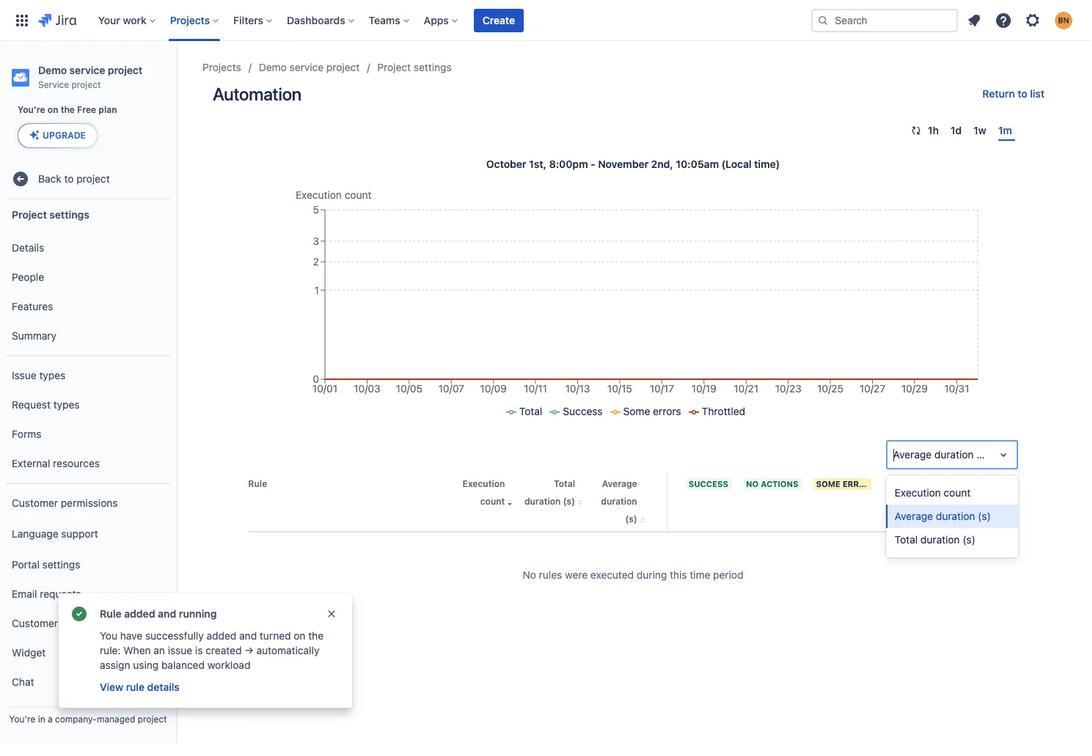 Task type: locate. For each thing, give the bounding box(es) containing it.
0 horizontal spatial demo
[[38, 64, 67, 76]]

project settings down the back
[[12, 208, 89, 221]]

0 horizontal spatial the
[[61, 104, 75, 115]]

view
[[100, 681, 123, 694]]

types
[[39, 369, 66, 381], [53, 398, 80, 411]]

added
[[124, 608, 155, 620], [207, 630, 237, 642]]

1 horizontal spatial execution
[[463, 479, 505, 490]]

1 horizontal spatial service
[[290, 61, 324, 73]]

added up have
[[124, 608, 155, 620]]

project for back to project
[[77, 172, 110, 185]]

service for demo service project
[[290, 61, 324, 73]]

you're left in
[[9, 714, 35, 725]]

0 horizontal spatial and
[[158, 608, 176, 620]]

1 horizontal spatial project
[[378, 61, 411, 73]]

1 horizontal spatial on
[[294, 630, 306, 642]]

settings down the back to project
[[49, 208, 89, 221]]

customer up language at left
[[12, 497, 58, 509]]

october
[[487, 158, 527, 170]]

customer up widget
[[12, 617, 58, 630]]

widget
[[12, 646, 46, 659]]

2 vertical spatial settings
[[42, 558, 80, 571]]

3 group from the top
[[6, 483, 170, 744]]

group containing issue types
[[6, 355, 170, 483]]

1 horizontal spatial demo
[[259, 61, 287, 73]]

1 vertical spatial on
[[294, 630, 306, 642]]

on
[[48, 104, 58, 115], [294, 630, 306, 642]]

2 vertical spatial average
[[895, 510, 934, 523]]

you're down service
[[18, 104, 45, 115]]

1 horizontal spatial added
[[207, 630, 237, 642]]

to inside 'link'
[[64, 172, 74, 185]]

open image
[[995, 446, 1013, 464]]

0 vertical spatial projects
[[170, 14, 210, 26]]

duration inside total duration (s)
[[525, 496, 561, 507]]

virtual
[[12, 705, 42, 718]]

success
[[563, 405, 603, 418]]

create
[[483, 14, 515, 26]]

external resources
[[12, 457, 100, 470]]

apps button
[[420, 8, 464, 32]]

banner containing your work
[[0, 0, 1091, 41]]

an
[[154, 645, 165, 657]]

project down teams dropdown button
[[378, 61, 411, 73]]

were
[[565, 569, 588, 581]]

1 vertical spatial project
[[12, 208, 47, 221]]

0 horizontal spatial total duration (s)
[[525, 479, 576, 507]]

1 customer from the top
[[12, 497, 58, 509]]

dashboards button
[[283, 8, 360, 32]]

automatically
[[257, 645, 320, 657]]

2 horizontal spatial execution count
[[895, 487, 971, 499]]

1 horizontal spatial total
[[554, 479, 576, 490]]

teams
[[369, 14, 401, 26]]

0 horizontal spatial total
[[520, 405, 543, 418]]

0 horizontal spatial service
[[69, 64, 105, 76]]

issue
[[168, 645, 192, 657]]

1 vertical spatial and
[[239, 630, 257, 642]]

settings for language support
[[42, 558, 80, 571]]

no actions
[[747, 479, 799, 489]]

project inside 'link'
[[77, 172, 110, 185]]

project right the back
[[77, 172, 110, 185]]

2 horizontal spatial count
[[944, 487, 971, 499]]

appswitcher icon image
[[13, 11, 31, 29]]

1 vertical spatial customer
[[12, 617, 58, 630]]

project down dashboards dropdown button
[[327, 61, 360, 73]]

october 1st, 8:00pm - november 2nd, 10:05am (local time)
[[487, 158, 781, 170]]

demo service project link
[[259, 59, 360, 76]]

and up successfully
[[158, 608, 176, 620]]

language support link
[[6, 518, 170, 551]]

2 horizontal spatial total
[[895, 534, 918, 546]]

1w
[[974, 124, 987, 137]]

customer notifications link
[[6, 609, 170, 639]]

0 vertical spatial project
[[378, 61, 411, 73]]

execution count
[[296, 189, 372, 201], [463, 479, 505, 507], [895, 487, 971, 499]]

demo service project service project
[[38, 64, 143, 90]]

return to list button
[[974, 82, 1054, 106]]

demo up service
[[38, 64, 67, 76]]

work
[[123, 14, 147, 26]]

group containing customer permissions
[[6, 483, 170, 744]]

period
[[714, 569, 744, 581]]

None text field
[[894, 448, 897, 462]]

service
[[38, 79, 69, 90]]

2 customer from the top
[[12, 617, 58, 630]]

customer for customer permissions
[[12, 497, 58, 509]]

0 vertical spatial total duration (s)
[[525, 479, 576, 507]]

external resources link
[[6, 449, 170, 479]]

rule for rule
[[248, 479, 267, 490]]

email
[[12, 588, 37, 600]]

demo inside demo service project service project
[[38, 64, 67, 76]]

1 vertical spatial rule
[[100, 608, 122, 620]]

no
[[523, 569, 537, 581]]

1 group from the top
[[6, 229, 170, 355]]

service down "dashboards"
[[290, 61, 324, 73]]

1 horizontal spatial and
[[239, 630, 257, 642]]

1 vertical spatial to
[[64, 172, 74, 185]]

the left free
[[61, 104, 75, 115]]

forms
[[12, 428, 41, 440]]

on down service
[[48, 104, 58, 115]]

project settings down primary element on the top of the page
[[378, 61, 452, 73]]

project up plan
[[108, 64, 143, 76]]

1 vertical spatial you're
[[9, 714, 35, 725]]

to inside button
[[1018, 87, 1028, 100]]

you're for you're in a company-managed project
[[9, 714, 35, 725]]

1 horizontal spatial count
[[481, 496, 505, 507]]

and up → at the bottom left of page
[[239, 630, 257, 642]]

summary
[[12, 329, 57, 342]]

project settings
[[378, 61, 452, 73], [12, 208, 89, 221]]

total inside total duration (s)
[[554, 479, 576, 490]]

0 horizontal spatial rule
[[100, 608, 122, 620]]

1 horizontal spatial to
[[1018, 87, 1028, 100]]

1 vertical spatial projects
[[203, 61, 241, 73]]

project for demo service project service project
[[108, 64, 143, 76]]

projects for projects popup button
[[170, 14, 210, 26]]

(s)
[[977, 449, 990, 461], [563, 496, 576, 507], [979, 510, 992, 523], [626, 514, 638, 525], [963, 534, 976, 546]]

on inside you have successfully added and turned on the rule: when an issue is created → automatically assign using balanced workload
[[294, 630, 306, 642]]

1 vertical spatial total
[[554, 479, 576, 490]]

8:00pm
[[549, 158, 588, 170]]

project up details
[[12, 208, 47, 221]]

this
[[670, 569, 687, 581]]

1 horizontal spatial total duration (s)
[[895, 534, 976, 546]]

0 vertical spatial settings
[[414, 61, 452, 73]]

the up "automatically"
[[308, 630, 324, 642]]

types right request
[[53, 398, 80, 411]]

running
[[179, 608, 217, 620]]

project
[[327, 61, 360, 73], [108, 64, 143, 76], [72, 79, 101, 90], [77, 172, 110, 185], [138, 714, 167, 725]]

1 horizontal spatial the
[[308, 630, 324, 642]]

2 vertical spatial total
[[895, 534, 918, 546]]

duration
[[935, 449, 974, 461], [525, 496, 561, 507], [601, 496, 638, 507], [937, 510, 976, 523], [921, 534, 961, 546]]

actions
[[761, 479, 799, 489]]

0 vertical spatial types
[[39, 369, 66, 381]]

projects inside popup button
[[170, 14, 210, 26]]

people
[[12, 271, 44, 283]]

customer
[[12, 497, 58, 509], [12, 617, 58, 630]]

types inside "link"
[[53, 398, 80, 411]]

filters button
[[229, 8, 278, 32]]

you're
[[18, 104, 45, 115], [9, 714, 35, 725]]

settings up requests
[[42, 558, 80, 571]]

1m
[[999, 124, 1013, 137]]

issue types
[[12, 369, 66, 381]]

0 vertical spatial rule
[[248, 479, 267, 490]]

types right issue
[[39, 369, 66, 381]]

banner
[[0, 0, 1091, 41]]

demo
[[259, 61, 287, 73], [38, 64, 67, 76]]

group containing details
[[6, 229, 170, 355]]

settings down apps
[[414, 61, 452, 73]]

teams button
[[365, 8, 415, 32]]

using
[[133, 659, 159, 672]]

plan
[[99, 104, 117, 115]]

details
[[147, 681, 180, 694]]

project inside project settings link
[[378, 61, 411, 73]]

0 vertical spatial to
[[1018, 87, 1028, 100]]

1 vertical spatial the
[[308, 630, 324, 642]]

to left list
[[1018, 87, 1028, 100]]

0 vertical spatial on
[[48, 104, 58, 115]]

projects up automation
[[203, 61, 241, 73]]

project
[[378, 61, 411, 73], [12, 208, 47, 221]]

your profile and settings image
[[1056, 11, 1073, 29]]

0 horizontal spatial on
[[48, 104, 58, 115]]

upgrade button
[[18, 124, 97, 148]]

you're in a company-managed project
[[9, 714, 167, 725]]

demo for demo service project
[[259, 61, 287, 73]]

0 vertical spatial project settings
[[378, 61, 452, 73]]

0 horizontal spatial project
[[12, 208, 47, 221]]

you're for you're on the free plan
[[18, 104, 45, 115]]

external
[[12, 457, 50, 470]]

group
[[6, 229, 170, 355], [6, 355, 170, 483], [6, 483, 170, 744]]

1 vertical spatial added
[[207, 630, 237, 642]]

jira image
[[38, 11, 76, 29], [38, 11, 76, 29]]

0 horizontal spatial execution
[[296, 189, 342, 201]]

return to list
[[983, 87, 1045, 100]]

1 vertical spatial types
[[53, 398, 80, 411]]

2 group from the top
[[6, 355, 170, 483]]

and
[[158, 608, 176, 620], [239, 630, 257, 642]]

added up created
[[207, 630, 237, 642]]

some errors
[[624, 405, 682, 418]]

0 horizontal spatial project settings
[[12, 208, 89, 221]]

to right the back
[[64, 172, 74, 185]]

projects right work
[[170, 14, 210, 26]]

demo up automation
[[259, 61, 287, 73]]

some errors
[[817, 479, 877, 489]]

→
[[245, 645, 254, 657]]

list
[[1031, 87, 1045, 100]]

0 vertical spatial added
[[124, 608, 155, 620]]

Search field
[[812, 8, 959, 32]]

1 vertical spatial total duration (s)
[[895, 534, 976, 546]]

0 horizontal spatial to
[[64, 172, 74, 185]]

0 vertical spatial you're
[[18, 104, 45, 115]]

widget link
[[6, 639, 170, 668]]

to for back
[[64, 172, 74, 185]]

average
[[894, 449, 932, 461], [603, 479, 638, 490], [895, 510, 934, 523]]

language
[[12, 528, 58, 540]]

service up free
[[69, 64, 105, 76]]

some
[[624, 405, 651, 418]]

view rule details
[[100, 681, 180, 694]]

1 horizontal spatial rule
[[248, 479, 267, 490]]

project for demo service project
[[327, 61, 360, 73]]

2nd,
[[652, 158, 674, 170]]

the
[[61, 104, 75, 115], [308, 630, 324, 642]]

0 vertical spatial customer
[[12, 497, 58, 509]]

service inside demo service project service project
[[69, 64, 105, 76]]

support
[[61, 528, 98, 540]]

on up "automatically"
[[294, 630, 306, 642]]



Task type: vqa. For each thing, say whether or not it's contained in the screenshot.
DEPENDENT
no



Task type: describe. For each thing, give the bounding box(es) containing it.
total duration (s) for count
[[525, 479, 576, 507]]

types for request types
[[53, 398, 80, 411]]

1 horizontal spatial project settings
[[378, 61, 452, 73]]

balanced
[[161, 659, 205, 672]]

your work
[[98, 14, 147, 26]]

customer permissions
[[12, 497, 118, 509]]

time
[[690, 569, 711, 581]]

search image
[[818, 14, 830, 26]]

0 vertical spatial average
[[894, 449, 932, 461]]

forms link
[[6, 420, 170, 449]]

total duration (s) for duration
[[895, 534, 976, 546]]

0 horizontal spatial added
[[124, 608, 155, 620]]

settings image
[[1025, 11, 1042, 29]]

return
[[983, 87, 1016, 100]]

language support
[[12, 528, 98, 540]]

project settings link
[[378, 59, 452, 76]]

no
[[747, 479, 759, 489]]

workload
[[208, 659, 251, 672]]

rule added and running
[[100, 608, 217, 620]]

customer for customer notifications
[[12, 617, 58, 630]]

when
[[123, 645, 151, 657]]

notifications image
[[966, 11, 984, 29]]

dismiss image
[[326, 609, 338, 620]]

upgrade
[[43, 130, 86, 141]]

email requests
[[12, 588, 81, 600]]

a
[[48, 714, 53, 725]]

time)
[[755, 158, 781, 170]]

rule for rule added and running
[[100, 608, 122, 620]]

automation
[[213, 84, 302, 104]]

portal
[[12, 558, 40, 571]]

you're on the free plan
[[18, 104, 117, 115]]

your
[[98, 14, 120, 26]]

throttled
[[702, 405, 746, 418]]

you
[[100, 630, 117, 642]]

demo for demo service project service project
[[38, 64, 67, 76]]

projects link
[[203, 59, 241, 76]]

1 vertical spatial settings
[[49, 208, 89, 221]]

turned
[[260, 630, 291, 642]]

customer notifications
[[12, 617, 119, 630]]

help image
[[995, 11, 1013, 29]]

1 vertical spatial average
[[603, 479, 638, 490]]

successfully
[[145, 630, 204, 642]]

added inside you have successfully added and turned on the rule: when an issue is created → automatically assign using balanced workload
[[207, 630, 237, 642]]

projects for projects "link"
[[203, 61, 241, 73]]

assign
[[100, 659, 130, 672]]

request types link
[[6, 391, 170, 420]]

requests
[[40, 588, 81, 600]]

rule
[[126, 681, 145, 694]]

some
[[817, 479, 841, 489]]

(s) inside total duration (s)
[[563, 496, 576, 507]]

service for demo service project service project
[[69, 64, 105, 76]]

created
[[206, 645, 242, 657]]

the inside you have successfully added and turned on the rule: when an issue is created → automatically assign using balanced workload
[[308, 630, 324, 642]]

portal settings
[[12, 558, 80, 571]]

in
[[38, 714, 45, 725]]

total for average duration (s)
[[895, 534, 918, 546]]

types for issue types
[[39, 369, 66, 381]]

0 vertical spatial and
[[158, 608, 176, 620]]

and inside you have successfully added and turned on the rule: when an issue is created → automatically assign using balanced workload
[[239, 630, 257, 642]]

email requests link
[[6, 580, 170, 609]]

project down details
[[138, 714, 167, 725]]

resources
[[53, 457, 100, 470]]

(local
[[722, 158, 752, 170]]

primary element
[[9, 0, 812, 41]]

customer permissions link
[[6, 489, 170, 518]]

chat link
[[6, 668, 170, 697]]

settings for demo service project
[[414, 61, 452, 73]]

0 vertical spatial total
[[520, 405, 543, 418]]

project up free
[[72, 79, 101, 90]]

features
[[12, 300, 53, 312]]

virtual agent link
[[6, 697, 170, 727]]

permissions
[[61, 497, 118, 509]]

view rule details button
[[98, 679, 181, 697]]

-
[[591, 158, 596, 170]]

november
[[598, 158, 649, 170]]

free
[[77, 104, 96, 115]]

1 vertical spatial project settings
[[12, 208, 89, 221]]

success image
[[70, 606, 88, 623]]

loop
[[917, 479, 940, 489]]

managed
[[97, 714, 135, 725]]

0 horizontal spatial execution count
[[296, 189, 372, 201]]

create button
[[474, 8, 524, 32]]

details link
[[6, 233, 170, 263]]

dashboards
[[287, 14, 346, 26]]

have
[[120, 630, 143, 642]]

0 vertical spatial the
[[61, 104, 75, 115]]

rule:
[[100, 645, 121, 657]]

agent
[[45, 705, 72, 718]]

1d
[[951, 124, 962, 137]]

errors
[[843, 479, 877, 489]]

chat
[[12, 676, 34, 688]]

portal settings link
[[6, 551, 170, 580]]

0 horizontal spatial count
[[345, 189, 372, 201]]

company-
[[55, 714, 97, 725]]

virtual agent
[[12, 705, 72, 718]]

your work button
[[94, 8, 161, 32]]

executed
[[591, 569, 634, 581]]

sidebar navigation image
[[160, 59, 192, 88]]

errors
[[653, 405, 682, 418]]

reload image
[[911, 125, 923, 137]]

1st,
[[529, 158, 547, 170]]

total for execution count
[[554, 479, 576, 490]]

to for return
[[1018, 87, 1028, 100]]

1 horizontal spatial execution count
[[463, 479, 505, 507]]

no rules were executed during this time period
[[523, 569, 744, 581]]

1h
[[929, 124, 940, 137]]

request
[[12, 398, 51, 411]]

throttled
[[965, 479, 1016, 489]]

features link
[[6, 292, 170, 322]]

during
[[637, 569, 667, 581]]

is
[[195, 645, 203, 657]]

demo service project
[[259, 61, 360, 73]]

2 horizontal spatial execution
[[895, 487, 942, 499]]

back to project link
[[6, 164, 170, 194]]



